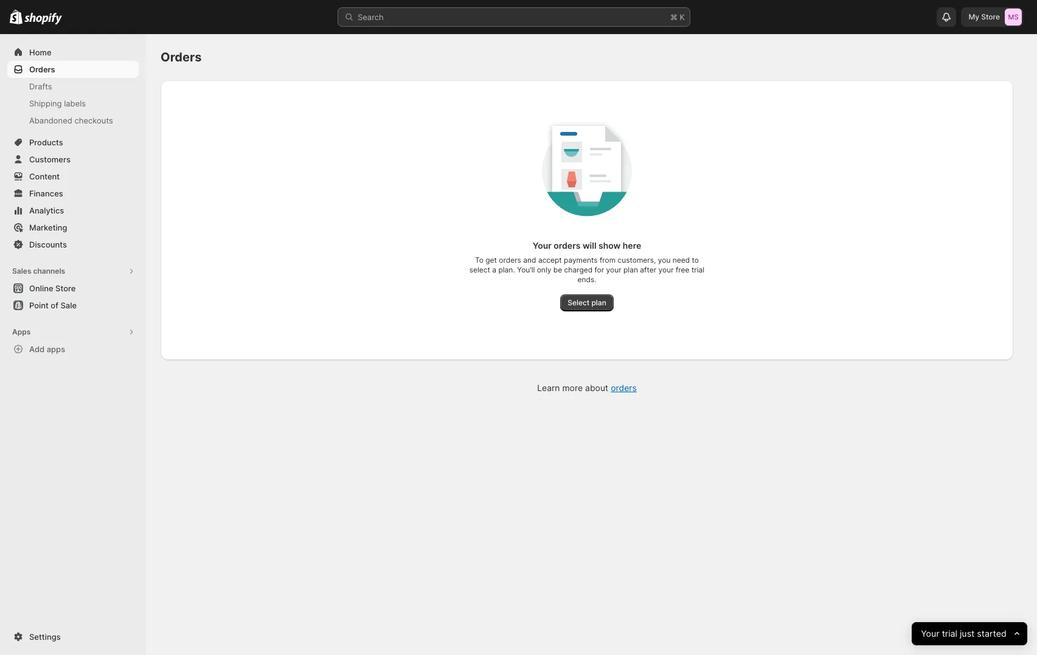 Task type: locate. For each thing, give the bounding box(es) containing it.
1 horizontal spatial orders
[[554, 240, 581, 251]]

your
[[606, 265, 622, 274], [659, 265, 674, 274]]

1 vertical spatial store
[[55, 284, 76, 293]]

add
[[29, 344, 45, 354]]

0 horizontal spatial orders
[[499, 256, 521, 265]]

0 horizontal spatial store
[[55, 284, 76, 293]]

more
[[563, 383, 583, 393]]

sale
[[60, 301, 77, 310]]

home
[[29, 47, 51, 57]]

online store
[[29, 284, 76, 293]]

drafts link
[[7, 78, 139, 95]]

orders
[[161, 50, 202, 65], [29, 65, 55, 74]]

1 horizontal spatial your
[[659, 265, 674, 274]]

orders link
[[7, 61, 139, 78]]

orders
[[554, 240, 581, 251], [499, 256, 521, 265], [611, 383, 637, 393]]

plan right select
[[592, 298, 607, 307]]

show
[[599, 240, 621, 251]]

2 horizontal spatial orders
[[611, 383, 637, 393]]

point of sale
[[29, 301, 77, 310]]

0 vertical spatial orders
[[554, 240, 581, 251]]

my store image
[[1005, 9, 1022, 26]]

1 horizontal spatial store
[[982, 12, 1000, 21]]

after
[[640, 265, 657, 274]]

analytics
[[29, 206, 64, 215]]

home link
[[7, 44, 139, 61]]

online store button
[[0, 280, 146, 297]]

a
[[492, 265, 497, 274]]

learn more about orders
[[537, 383, 637, 393]]

1 vertical spatial plan
[[592, 298, 607, 307]]

finances
[[29, 189, 63, 198]]

trial
[[692, 265, 705, 274]]

marketing
[[29, 223, 67, 232]]

online
[[29, 284, 53, 293]]

and
[[523, 256, 536, 265]]

channels
[[33, 267, 65, 276]]

orders up "payments"
[[554, 240, 581, 251]]

point of sale button
[[0, 297, 146, 314]]

content
[[29, 172, 60, 181]]

plan.
[[499, 265, 515, 274]]

add apps button
[[7, 341, 139, 358]]

customers,
[[618, 256, 656, 265]]

get
[[486, 256, 497, 265]]

plan down customers,
[[624, 265, 638, 274]]

shopify image
[[24, 13, 62, 25]]

shipping labels
[[29, 99, 86, 108]]

abandoned
[[29, 116, 72, 125]]

your down from
[[606, 265, 622, 274]]

need
[[673, 256, 690, 265]]

about
[[585, 383, 609, 393]]

discounts
[[29, 240, 67, 249]]

settings link
[[7, 629, 139, 646]]

select plan link
[[561, 295, 614, 312]]

drafts
[[29, 82, 52, 91]]

1 horizontal spatial plan
[[624, 265, 638, 274]]

2 vertical spatial orders
[[611, 383, 637, 393]]

store up sale
[[55, 284, 76, 293]]

point of sale link
[[7, 297, 139, 314]]

orders up 'plan.'
[[499, 256, 521, 265]]

my store
[[969, 12, 1000, 21]]

abandoned checkouts
[[29, 116, 113, 125]]

analytics link
[[7, 202, 139, 219]]

plan
[[624, 265, 638, 274], [592, 298, 607, 307]]

select plan
[[568, 298, 607, 307]]

charged
[[564, 265, 593, 274]]

accept
[[538, 256, 562, 265]]

0 vertical spatial plan
[[624, 265, 638, 274]]

to
[[692, 256, 699, 265]]

your down "you"
[[659, 265, 674, 274]]

labels
[[64, 99, 86, 108]]

online store link
[[7, 280, 139, 297]]

orders right about
[[611, 383, 637, 393]]

only
[[537, 265, 552, 274]]

0 horizontal spatial your
[[606, 265, 622, 274]]

0 horizontal spatial orders
[[29, 65, 55, 74]]

store inside button
[[55, 284, 76, 293]]

sales channels
[[12, 267, 65, 276]]

store right my
[[982, 12, 1000, 21]]

you
[[658, 256, 671, 265]]

orders inside orders link
[[29, 65, 55, 74]]

sales channels button
[[7, 263, 139, 280]]

0 vertical spatial store
[[982, 12, 1000, 21]]

store
[[982, 12, 1000, 21], [55, 284, 76, 293]]



Task type: vqa. For each thing, say whether or not it's contained in the screenshot.
second your from the right
yes



Task type: describe. For each thing, give the bounding box(es) containing it.
will
[[583, 240, 597, 251]]

payments
[[564, 256, 598, 265]]

1 horizontal spatial orders
[[161, 50, 202, 65]]

orders link
[[611, 383, 637, 393]]

you'll
[[517, 265, 535, 274]]

settings
[[29, 632, 61, 642]]

store for online store
[[55, 284, 76, 293]]

your
[[533, 240, 552, 251]]

apps
[[47, 344, 65, 354]]

plan inside your orders will show here to get orders and accept payments from customers, you need to select a plan. you'll only be charged for your plan after your free trial ends.
[[624, 265, 638, 274]]

shopify image
[[10, 10, 23, 24]]

select
[[470, 265, 490, 274]]

your orders will show here to get orders and accept payments from customers, you need to select a plan. you'll only be charged for your plan after your free trial ends.
[[470, 240, 705, 284]]

2 your from the left
[[659, 265, 674, 274]]

store for my store
[[982, 12, 1000, 21]]

k
[[680, 12, 685, 22]]

my
[[969, 12, 980, 21]]

0 horizontal spatial plan
[[592, 298, 607, 307]]

select
[[568, 298, 590, 307]]

finances link
[[7, 185, 139, 202]]

ends.
[[578, 275, 597, 284]]

⌘ k
[[671, 12, 685, 22]]

shipping
[[29, 99, 62, 108]]

apps
[[12, 327, 31, 337]]

search
[[358, 12, 384, 22]]

apps button
[[7, 324, 139, 341]]

to
[[475, 256, 484, 265]]

shipping labels link
[[7, 95, 139, 112]]

customers link
[[7, 151, 139, 168]]

1 your from the left
[[606, 265, 622, 274]]

here
[[623, 240, 642, 251]]

marketing link
[[7, 219, 139, 236]]

products
[[29, 138, 63, 147]]

point
[[29, 301, 49, 310]]

⌘
[[671, 12, 678, 22]]

learn
[[537, 383, 560, 393]]

be
[[554, 265, 562, 274]]

for
[[595, 265, 604, 274]]

content link
[[7, 168, 139, 185]]

abandoned checkouts link
[[7, 112, 139, 129]]

sales
[[12, 267, 31, 276]]

of
[[51, 301, 58, 310]]

customers
[[29, 155, 71, 164]]

discounts link
[[7, 236, 139, 253]]

add apps
[[29, 344, 65, 354]]

from
[[600, 256, 616, 265]]

1 vertical spatial orders
[[499, 256, 521, 265]]

products link
[[7, 134, 139, 151]]

free
[[676, 265, 690, 274]]

checkouts
[[75, 116, 113, 125]]



